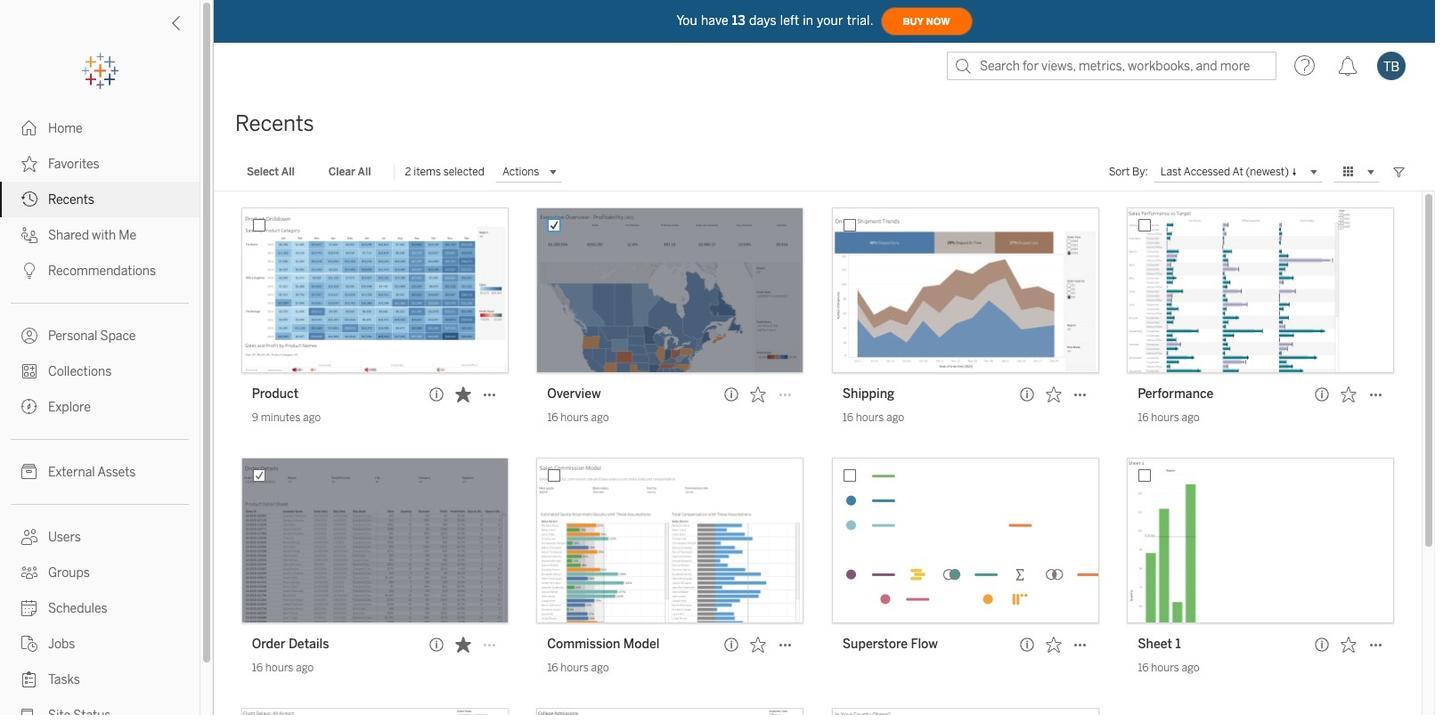 Task type: vqa. For each thing, say whether or not it's contained in the screenshot.
2 items selected
yes



Task type: locate. For each thing, give the bounding box(es) containing it.
2 by text only_f5he34f image from the top
[[21, 227, 37, 243]]

by text only_f5he34f image left external
[[21, 464, 37, 480]]

sort
[[1109, 166, 1131, 178]]

by text only_f5he34f image for groups
[[21, 565, 37, 581]]

ago for overview
[[591, 412, 609, 424]]

1
[[1176, 637, 1182, 652]]

ago for sheet 1
[[1182, 662, 1200, 675]]

by text only_f5he34f image inside favorites link
[[21, 156, 37, 172]]

16 for order details
[[252, 662, 263, 675]]

explore
[[48, 400, 91, 415]]

shared
[[48, 228, 89, 243]]

tasks
[[48, 673, 80, 688]]

flow
[[911, 637, 938, 652]]

6 by text only_f5he34f image from the top
[[21, 565, 37, 581]]

5 by text only_f5he34f image from the top
[[21, 529, 37, 545]]

by text only_f5he34f image for tasks
[[21, 672, 37, 688]]

by text only_f5he34f image inside explore link
[[21, 399, 37, 415]]

by text only_f5he34f image for personal space
[[21, 328, 37, 344]]

by:
[[1133, 166, 1149, 178]]

hours for sheet 1
[[1152, 662, 1180, 675]]

ago
[[303, 412, 321, 424], [591, 412, 609, 424], [887, 412, 905, 424], [1182, 412, 1200, 424], [296, 662, 314, 675], [591, 662, 609, 675], [1182, 662, 1200, 675]]

your
[[817, 13, 844, 28]]

13
[[732, 13, 746, 28]]

commission
[[547, 637, 621, 652]]

by text only_f5he34f image for recommendations
[[21, 263, 37, 279]]

16 hours ago for commission model
[[547, 662, 609, 675]]

hours for commission model
[[561, 662, 589, 675]]

by text only_f5he34f image inside the recommendations link
[[21, 263, 37, 279]]

by text only_f5he34f image inside users link
[[21, 529, 37, 545]]

clear
[[329, 166, 356, 178]]

6 by text only_f5he34f image from the top
[[21, 601, 37, 617]]

external assets
[[48, 465, 136, 480]]

hours down order
[[265, 662, 294, 675]]

commission model
[[547, 637, 660, 652]]

all right select
[[281, 166, 295, 178]]

external assets link
[[0, 455, 200, 490]]

4 by text only_f5he34f image from the top
[[21, 364, 37, 380]]

by text only_f5he34f image for recents
[[21, 192, 37, 208]]

superstore
[[843, 637, 908, 652]]

by text only_f5he34f image up "shared with me" link
[[21, 192, 37, 208]]

by text only_f5he34f image for favorites
[[21, 156, 37, 172]]

shipping
[[843, 387, 895, 402]]

all right clear
[[358, 166, 371, 178]]

all for select all
[[281, 166, 295, 178]]

all inside select all button
[[281, 166, 295, 178]]

by text only_f5he34f image for explore
[[21, 399, 37, 415]]

by text only_f5he34f image left jobs
[[21, 636, 37, 652]]

by text only_f5he34f image left users
[[21, 529, 37, 545]]

overview
[[547, 387, 601, 402]]

16 hours ago for performance
[[1138, 412, 1200, 424]]

me
[[119, 228, 137, 243]]

navigation panel element
[[0, 53, 200, 716]]

16 down overview
[[547, 412, 559, 424]]

ago for commission model
[[591, 662, 609, 675]]

buy now button
[[881, 7, 973, 36]]

16 hours ago
[[547, 412, 609, 424], [843, 412, 905, 424], [1138, 412, 1200, 424], [252, 662, 314, 675], [547, 662, 609, 675], [1138, 662, 1200, 675]]

16 hours ago down commission
[[547, 662, 609, 675]]

by text only_f5he34f image left shared
[[21, 227, 37, 243]]

7 by text only_f5he34f image from the top
[[21, 636, 37, 652]]

0 vertical spatial recents
[[235, 111, 314, 136]]

main navigation. press the up and down arrow keys to access links. element
[[0, 111, 200, 716]]

16 down order
[[252, 662, 263, 675]]

schedules
[[48, 602, 107, 617]]

1 horizontal spatial all
[[358, 166, 371, 178]]

left
[[781, 13, 800, 28]]

by text only_f5he34f image inside recents link
[[21, 192, 37, 208]]

groups
[[48, 566, 90, 581]]

by text only_f5he34f image left the tasks
[[21, 672, 37, 688]]

by text only_f5he34f image for shared with me
[[21, 227, 37, 243]]

all inside the clear all "button"
[[358, 166, 371, 178]]

0 horizontal spatial all
[[281, 166, 295, 178]]

recommendations link
[[0, 253, 200, 289]]

16 hours ago down overview
[[547, 412, 609, 424]]

16 down the 'shipping' in the bottom right of the page
[[843, 412, 854, 424]]

8 by text only_f5he34f image from the top
[[21, 672, 37, 688]]

2 by text only_f5he34f image from the top
[[21, 192, 37, 208]]

recents
[[235, 111, 314, 136], [48, 193, 94, 208]]

16 hours ago down performance
[[1138, 412, 1200, 424]]

hours down overview
[[561, 412, 589, 424]]

in
[[803, 13, 814, 28]]

actions
[[503, 166, 540, 178]]

details
[[289, 637, 329, 652]]

by text only_f5he34f image inside jobs link
[[21, 636, 37, 652]]

clear all button
[[317, 161, 383, 183]]

by text only_f5he34f image for collections
[[21, 364, 37, 380]]

by text only_f5he34f image for schedules
[[21, 601, 37, 617]]

by text only_f5he34f image inside groups link
[[21, 565, 37, 581]]

recents up select all button
[[235, 111, 314, 136]]

16 hours ago down the 'shipping' in the bottom right of the page
[[843, 412, 905, 424]]

16 hours ago down sheet 1
[[1138, 662, 1200, 675]]

days
[[750, 13, 777, 28]]

grid view image
[[1341, 164, 1357, 180]]

4 by text only_f5he34f image from the top
[[21, 464, 37, 480]]

2 all from the left
[[358, 166, 371, 178]]

jobs link
[[0, 627, 200, 662]]

by text only_f5he34f image left explore
[[21, 399, 37, 415]]

1 vertical spatial recents
[[48, 193, 94, 208]]

by text only_f5he34f image left 'groups'
[[21, 565, 37, 581]]

16 hours ago for sheet 1
[[1138, 662, 1200, 675]]

assets
[[98, 465, 136, 480]]

5 by text only_f5he34f image from the top
[[21, 399, 37, 415]]

16 for commission model
[[547, 662, 559, 675]]

recents up shared
[[48, 193, 94, 208]]

16 down commission
[[547, 662, 559, 675]]

you have 13 days left in your trial.
[[677, 13, 874, 28]]

by text only_f5he34f image left home
[[21, 120, 37, 136]]

buy
[[903, 16, 924, 27]]

2 items selected
[[405, 166, 485, 178]]

by text only_f5he34f image inside external assets link
[[21, 464, 37, 480]]

1 all from the left
[[281, 166, 295, 178]]

by text only_f5he34f image
[[21, 120, 37, 136], [21, 192, 37, 208], [21, 263, 37, 279], [21, 364, 37, 380], [21, 399, 37, 415], [21, 601, 37, 617], [21, 708, 37, 716]]

16 for performance
[[1138, 412, 1150, 424]]

16 down performance
[[1138, 412, 1150, 424]]

9 minutes ago
[[252, 412, 321, 424]]

users link
[[0, 520, 200, 555]]

hours down sheet 1
[[1152, 662, 1180, 675]]

select all
[[247, 166, 295, 178]]

favorites
[[48, 157, 100, 172]]

by text only_f5he34f image down tasks link
[[21, 708, 37, 716]]

by text only_f5he34f image left schedules
[[21, 601, 37, 617]]

by text only_f5he34f image inside 'collections' link
[[21, 364, 37, 380]]

hours for performance
[[1152, 412, 1180, 424]]

by text only_f5he34f image inside tasks link
[[21, 672, 37, 688]]

by text only_f5he34f image inside home link
[[21, 120, 37, 136]]

select all button
[[235, 161, 306, 183]]

16 hours ago for shipping
[[843, 412, 905, 424]]

hours down the 'shipping' in the bottom right of the page
[[856, 412, 885, 424]]

by text only_f5he34f image left favorites
[[21, 156, 37, 172]]

hours
[[561, 412, 589, 424], [856, 412, 885, 424], [1152, 412, 1180, 424], [265, 662, 294, 675], [561, 662, 589, 675], [1152, 662, 1180, 675]]

all
[[281, 166, 295, 178], [358, 166, 371, 178]]

1 by text only_f5he34f image from the top
[[21, 156, 37, 172]]

product
[[252, 387, 299, 402]]

shared with me link
[[0, 217, 200, 253]]

by text only_f5he34f image inside schedules link
[[21, 601, 37, 617]]

2
[[405, 166, 411, 178]]

16 for shipping
[[843, 412, 854, 424]]

hours down performance
[[1152, 412, 1180, 424]]

by text only_f5he34f image
[[21, 156, 37, 172], [21, 227, 37, 243], [21, 328, 37, 344], [21, 464, 37, 480], [21, 529, 37, 545], [21, 565, 37, 581], [21, 636, 37, 652], [21, 672, 37, 688]]

16
[[547, 412, 559, 424], [843, 412, 854, 424], [1138, 412, 1150, 424], [252, 662, 263, 675], [547, 662, 559, 675], [1138, 662, 1150, 675]]

you
[[677, 13, 698, 28]]

by text only_f5he34f image left recommendations
[[21, 263, 37, 279]]

sheet
[[1138, 637, 1173, 652]]

3 by text only_f5he34f image from the top
[[21, 328, 37, 344]]

by text only_f5he34f image left personal
[[21, 328, 37, 344]]

hours down commission
[[561, 662, 589, 675]]

home
[[48, 121, 83, 136]]

by text only_f5he34f image left 'collections'
[[21, 364, 37, 380]]

ago for shipping
[[887, 412, 905, 424]]

by text only_f5he34f image inside "shared with me" link
[[21, 227, 37, 243]]

1 by text only_f5he34f image from the top
[[21, 120, 37, 136]]

have
[[701, 13, 729, 28]]

16 down sheet
[[1138, 662, 1150, 675]]

16 hours ago down order details
[[252, 662, 314, 675]]

by text only_f5he34f image inside personal space link
[[21, 328, 37, 344]]

3 by text only_f5he34f image from the top
[[21, 263, 37, 279]]

users
[[48, 530, 81, 545]]

0 horizontal spatial recents
[[48, 193, 94, 208]]



Task type: describe. For each thing, give the bounding box(es) containing it.
16 hours ago for overview
[[547, 412, 609, 424]]

selected
[[444, 166, 485, 178]]

recommendations
[[48, 264, 156, 279]]

hours for order details
[[265, 662, 294, 675]]

hours for shipping
[[856, 412, 885, 424]]

ago for performance
[[1182, 412, 1200, 424]]

recents inside main navigation. press the up and down arrow keys to access links. element
[[48, 193, 94, 208]]

schedules link
[[0, 591, 200, 627]]

personal space
[[48, 329, 136, 344]]

sort by:
[[1109, 166, 1149, 178]]

collections link
[[0, 354, 200, 390]]

clear all
[[329, 166, 371, 178]]

actions button
[[496, 161, 563, 183]]

hours for overview
[[561, 412, 589, 424]]

shared with me
[[48, 228, 137, 243]]

personal space link
[[0, 318, 200, 354]]

ago for order details
[[296, 662, 314, 675]]

personal
[[48, 329, 98, 344]]

by text only_f5he34f image for users
[[21, 529, 37, 545]]

trial.
[[847, 13, 874, 28]]

collections
[[48, 365, 112, 380]]

jobs
[[48, 637, 75, 652]]

home link
[[0, 111, 200, 146]]

order
[[252, 637, 286, 652]]

space
[[100, 329, 136, 344]]

by text only_f5he34f image for external assets
[[21, 464, 37, 480]]

16 for overview
[[547, 412, 559, 424]]

groups link
[[0, 555, 200, 591]]

order details
[[252, 637, 329, 652]]

minutes
[[261, 412, 301, 424]]

by text only_f5he34f image for jobs
[[21, 636, 37, 652]]

favorites link
[[0, 146, 200, 182]]

items
[[414, 166, 441, 178]]

tasks link
[[0, 662, 200, 698]]

16 for sheet 1
[[1138, 662, 1150, 675]]

1 horizontal spatial recents
[[235, 111, 314, 136]]

recents link
[[0, 182, 200, 217]]

sheet 1
[[1138, 637, 1182, 652]]

all for clear all
[[358, 166, 371, 178]]

explore link
[[0, 390, 200, 425]]

external
[[48, 465, 95, 480]]

buy now
[[903, 16, 951, 27]]

9
[[252, 412, 259, 424]]

ago for product
[[303, 412, 321, 424]]

model
[[624, 637, 660, 652]]

now
[[927, 16, 951, 27]]

7 by text only_f5he34f image from the top
[[21, 708, 37, 716]]

with
[[92, 228, 116, 243]]

by text only_f5he34f image for home
[[21, 120, 37, 136]]

16 hours ago for order details
[[252, 662, 314, 675]]

Search for views, metrics, workbooks, and more text field
[[947, 52, 1277, 80]]

select
[[247, 166, 279, 178]]

performance
[[1138, 387, 1214, 402]]

superstore flow
[[843, 637, 938, 652]]



